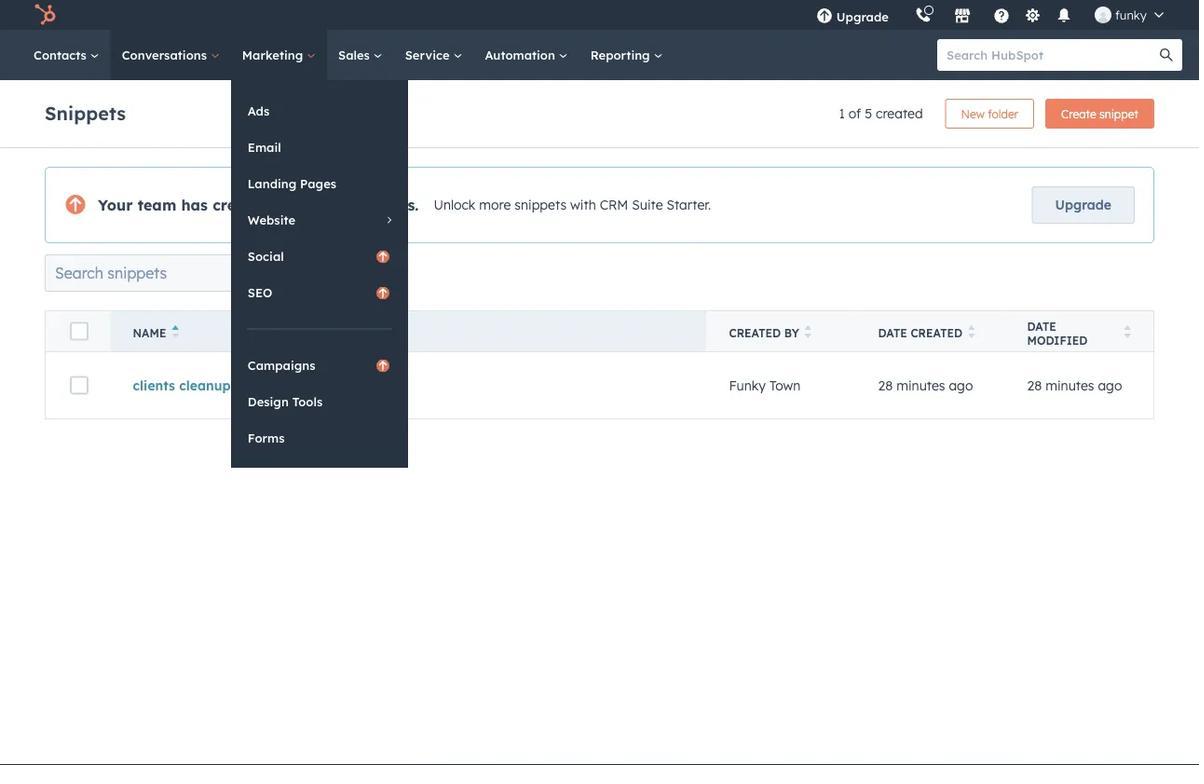 Task type: describe. For each thing, give the bounding box(es) containing it.
1 ago from the left
[[949, 377, 973, 393]]

suite
[[632, 197, 663, 213]]

ascending sort. press to sort descending. element
[[172, 325, 179, 341]]

create snippet button
[[1046, 99, 1154, 129]]

calling icon image
[[915, 7, 932, 24]]

1 horizontal spatial upgrade
[[1055, 197, 1112, 213]]

marketing
[[242, 47, 307, 62]]

forms
[[248, 430, 285, 445]]

town
[[770, 377, 801, 393]]

marketing link
[[231, 30, 327, 80]]

hubspot link
[[22, 4, 70, 26]]

date created
[[878, 326, 963, 340]]

seo
[[248, 285, 272, 300]]

snippets
[[45, 101, 126, 124]]

landing
[[248, 176, 297, 191]]

automation
[[485, 47, 559, 62]]

more
[[479, 197, 511, 213]]

conversations
[[122, 47, 210, 62]]

5 inside snippets banner
[[865, 105, 872, 122]]

service link
[[394, 30, 474, 80]]

your team has created 1 out of 5 snippets.
[[98, 196, 419, 214]]

new folder button
[[945, 99, 1034, 129]]

help image
[[993, 8, 1010, 25]]

Search HubSpot search field
[[937, 39, 1166, 71]]

funky button
[[1084, 0, 1175, 30]]

email link
[[231, 130, 408, 165]]

with
[[570, 197, 596, 213]]

press to sort. element for by
[[805, 325, 812, 341]]

date for date created
[[878, 326, 907, 340]]

reporting
[[591, 47, 654, 62]]

create snippet
[[1061, 107, 1139, 121]]

1 28 from the left
[[878, 377, 893, 393]]

clients
[[133, 377, 175, 393]]

name button
[[110, 311, 707, 352]]

snippets
[[515, 197, 567, 213]]

press to sort. element for created
[[968, 325, 975, 341]]

new
[[961, 107, 985, 121]]

campaigns
[[248, 357, 315, 373]]

2 ago from the left
[[1098, 377, 1122, 393]]

1 of 5 created
[[839, 105, 923, 122]]

upgrade image
[[816, 8, 833, 25]]

ascending sort. press to sort descending. image
[[172, 325, 179, 338]]

0 horizontal spatial 1
[[275, 196, 283, 214]]

notifications button
[[1048, 0, 1080, 30]]

2 28 minutes ago from the left
[[1027, 377, 1122, 393]]

modified
[[1027, 333, 1088, 347]]

0 horizontal spatial of
[[318, 196, 333, 214]]

of inside snippets banner
[[849, 105, 861, 122]]

upgrade inside menu
[[837, 9, 889, 24]]

pages
[[300, 176, 336, 191]]

landing pages link
[[231, 166, 408, 201]]

tools
[[292, 394, 323, 409]]

date created button
[[856, 311, 1005, 352]]

upgrade link
[[1032, 186, 1135, 224]]

contacts link
[[22, 30, 111, 80]]

search button
[[1151, 39, 1182, 71]]

created
[[729, 326, 781, 340]]

date modified
[[1027, 319, 1088, 347]]

social
[[248, 248, 284, 264]]

starter.
[[667, 197, 711, 213]]

design
[[248, 394, 289, 409]]

created for has
[[213, 196, 270, 214]]

date for date modified
[[1027, 319, 1057, 333]]

press to sort. image for modified
[[1124, 325, 1131, 338]]

folder
[[988, 107, 1019, 121]]

ads link
[[231, 93, 408, 129]]

settings image
[[1024, 8, 1041, 25]]

Search search field
[[45, 254, 265, 292]]

funky
[[729, 377, 766, 393]]

has
[[181, 196, 208, 214]]



Task type: locate. For each thing, give the bounding box(es) containing it.
hubspot image
[[34, 4, 56, 26]]

upgrade right upgrade image
[[837, 9, 889, 24]]

0 horizontal spatial date
[[878, 326, 907, 340]]

created down landing
[[213, 196, 270, 214]]

of
[[849, 105, 861, 122], [318, 196, 333, 214]]

0 horizontal spatial 28
[[878, 377, 893, 393]]

funky town
[[729, 377, 801, 393]]

0 vertical spatial upgrade
[[837, 9, 889, 24]]

team
[[138, 196, 176, 214]]

upgrade down create
[[1055, 197, 1112, 213]]

date left press to sort. image
[[878, 326, 907, 340]]

2 28 from the left
[[1027, 377, 1042, 393]]

press to sort. image right by
[[805, 325, 812, 338]]

calling icon button
[[907, 3, 939, 27]]

0 vertical spatial of
[[849, 105, 861, 122]]

social link
[[231, 239, 408, 274]]

3 press to sort. element from the left
[[1124, 325, 1131, 341]]

design tools link
[[231, 384, 408, 419]]

1 horizontal spatial minutes
[[1046, 377, 1094, 393]]

2 minutes from the left
[[1046, 377, 1094, 393]]

marketing menu
[[231, 80, 408, 468]]

1 vertical spatial upgrade
[[1055, 197, 1112, 213]]

sales
[[338, 47, 373, 62]]

5
[[865, 105, 872, 122], [338, 196, 347, 214]]

0 vertical spatial created
[[876, 105, 923, 122]]

campaigns link
[[231, 348, 408, 383]]

ago down date modified button
[[1098, 377, 1122, 393]]

0 horizontal spatial ago
[[949, 377, 973, 393]]

press to sort. image right date modified
[[1124, 325, 1131, 338]]

clients cleanup
[[133, 377, 231, 393]]

0 vertical spatial 1
[[839, 105, 845, 122]]

press to sort. element inside date created "button"
[[968, 325, 975, 341]]

1 vertical spatial of
[[318, 196, 333, 214]]

date inside date modified
[[1027, 319, 1057, 333]]

funky
[[1115, 7, 1147, 22]]

28 minutes ago
[[878, 377, 973, 393], [1027, 377, 1122, 393]]

press to sort. element for modified
[[1124, 325, 1131, 341]]

2 vertical spatial created
[[911, 326, 963, 340]]

unlock
[[434, 197, 476, 213]]

created left new
[[876, 105, 923, 122]]

notifications image
[[1056, 8, 1072, 25]]

snippet
[[1100, 107, 1139, 121]]

press to sort. element right by
[[805, 325, 812, 341]]

search image
[[1160, 48, 1173, 61]]

by
[[784, 326, 799, 340]]

created inside date created "button"
[[911, 326, 963, 340]]

settings link
[[1021, 5, 1044, 25]]

press to sort. image inside date modified button
[[1124, 325, 1131, 338]]

clients cleanup link
[[133, 377, 231, 393]]

1 horizontal spatial of
[[849, 105, 861, 122]]

1 28 minutes ago from the left
[[878, 377, 973, 393]]

0 horizontal spatial 5
[[338, 196, 347, 214]]

created by
[[729, 326, 799, 340]]

date modified button
[[1005, 311, 1154, 352]]

help button
[[986, 0, 1017, 30]]

name
[[133, 326, 166, 340]]

out
[[288, 196, 313, 214]]

date inside "button"
[[878, 326, 907, 340]]

design tools
[[248, 394, 323, 409]]

1
[[839, 105, 845, 122], [275, 196, 283, 214]]

1 horizontal spatial 5
[[865, 105, 872, 122]]

1 horizontal spatial 28
[[1027, 377, 1042, 393]]

0 horizontal spatial 28 minutes ago
[[878, 377, 973, 393]]

created
[[876, 105, 923, 122], [213, 196, 270, 214], [911, 326, 963, 340]]

minutes down date created
[[897, 377, 945, 393]]

minutes down the modified
[[1046, 377, 1094, 393]]

crm
[[600, 197, 628, 213]]

1 press to sort. image from the left
[[805, 325, 812, 338]]

contacts
[[34, 47, 90, 62]]

0 horizontal spatial press to sort. image
[[805, 325, 812, 338]]

1 inside snippets banner
[[839, 105, 845, 122]]

2 press to sort. image from the left
[[1124, 325, 1131, 338]]

press to sort. image for by
[[805, 325, 812, 338]]

cleanup
[[179, 377, 231, 393]]

reporting link
[[579, 30, 674, 80]]

0 vertical spatial 5
[[865, 105, 872, 122]]

press to sort. image inside created by button
[[805, 325, 812, 338]]

1 horizontal spatial press to sort. image
[[1124, 325, 1131, 338]]

1 horizontal spatial 1
[[839, 105, 845, 122]]

press to sort. element inside created by button
[[805, 325, 812, 341]]

menu
[[803, 0, 1177, 30]]

snippets banner
[[45, 93, 1154, 129]]

marketplaces button
[[943, 0, 982, 30]]

ago down press to sort. image
[[949, 377, 973, 393]]

created left press to sort. image
[[911, 326, 963, 340]]

upgrade
[[837, 9, 889, 24], [1055, 197, 1112, 213]]

snippets.
[[351, 196, 419, 214]]

marketplaces image
[[954, 8, 971, 25]]

28 down date created
[[878, 377, 893, 393]]

created for 5
[[876, 105, 923, 122]]

minutes
[[897, 377, 945, 393], [1046, 377, 1094, 393]]

conversations link
[[111, 30, 231, 80]]

sales link
[[327, 30, 394, 80]]

automation link
[[474, 30, 579, 80]]

1 horizontal spatial press to sort. element
[[968, 325, 975, 341]]

website
[[248, 212, 295, 227]]

1 horizontal spatial ago
[[1098, 377, 1122, 393]]

website link
[[231, 202, 408, 238]]

landing pages
[[248, 176, 336, 191]]

1 press to sort. element from the left
[[805, 325, 812, 341]]

menu containing funky
[[803, 0, 1177, 30]]

press to sort. element inside date modified button
[[1124, 325, 1131, 341]]

date right press to sort. image
[[1027, 319, 1057, 333]]

create
[[1061, 107, 1096, 121]]

press to sort. element right date modified
[[1124, 325, 1131, 341]]

your
[[98, 196, 133, 214]]

created inside snippets banner
[[876, 105, 923, 122]]

funky town image
[[1095, 7, 1112, 23]]

new folder
[[961, 107, 1019, 121]]

unlock more snippets with crm suite starter.
[[434, 197, 711, 213]]

1 vertical spatial 1
[[275, 196, 283, 214]]

seo link
[[231, 275, 408, 310]]

2 horizontal spatial press to sort. element
[[1124, 325, 1131, 341]]

press to sort. image
[[805, 325, 812, 338], [1124, 325, 1131, 338]]

forms link
[[231, 420, 408, 456]]

28 minutes ago down date created
[[878, 377, 973, 393]]

1 horizontal spatial 28 minutes ago
[[1027, 377, 1122, 393]]

0 horizontal spatial minutes
[[897, 377, 945, 393]]

press to sort. element right date created
[[968, 325, 975, 341]]

28 minutes ago down the modified
[[1027, 377, 1122, 393]]

press to sort. image
[[968, 325, 975, 338]]

email
[[248, 139, 281, 155]]

1 minutes from the left
[[897, 377, 945, 393]]

0 horizontal spatial press to sort. element
[[805, 325, 812, 341]]

28 down the modified
[[1027, 377, 1042, 393]]

service
[[405, 47, 453, 62]]

ads
[[248, 103, 270, 118]]

2 press to sort. element from the left
[[968, 325, 975, 341]]

date
[[1027, 319, 1057, 333], [878, 326, 907, 340]]

1 vertical spatial created
[[213, 196, 270, 214]]

ago
[[949, 377, 973, 393], [1098, 377, 1122, 393]]

0 horizontal spatial upgrade
[[837, 9, 889, 24]]

press to sort. element
[[805, 325, 812, 341], [968, 325, 975, 341], [1124, 325, 1131, 341]]

1 horizontal spatial date
[[1027, 319, 1057, 333]]

1 vertical spatial 5
[[338, 196, 347, 214]]

created by button
[[707, 311, 856, 352]]

28
[[878, 377, 893, 393], [1027, 377, 1042, 393]]



Task type: vqa. For each thing, say whether or not it's contained in the screenshot.
ALL corresponding to Clear
no



